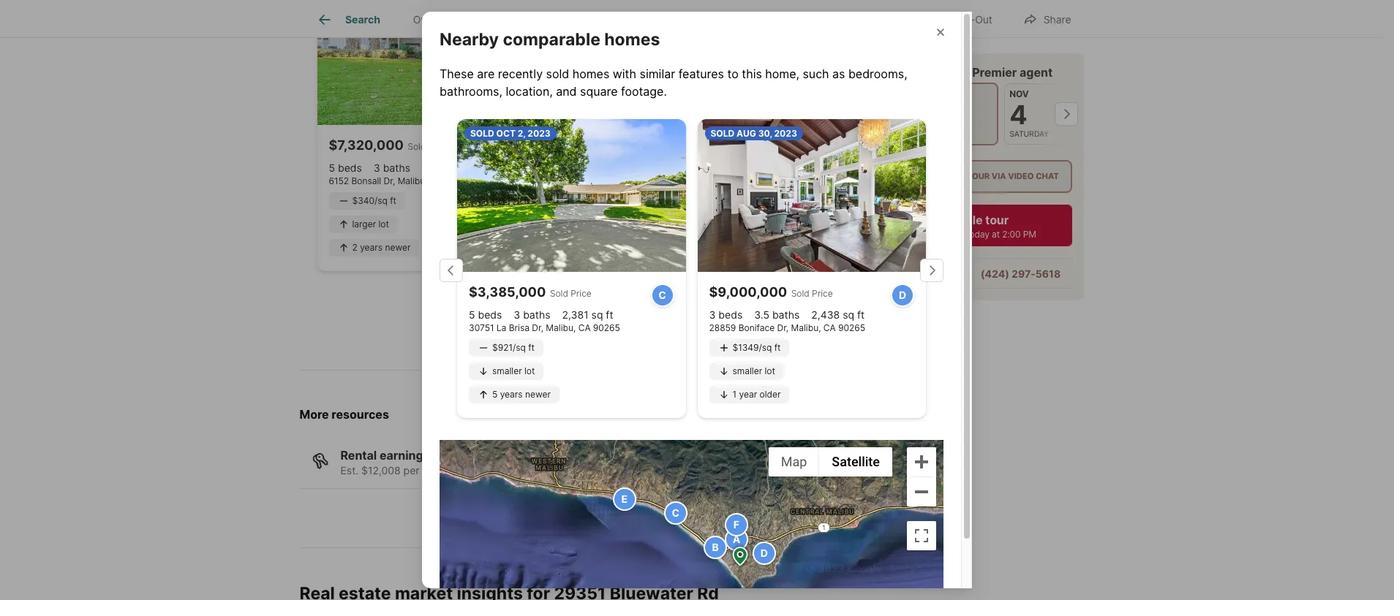 Task type: vqa. For each thing, say whether or not it's contained in the screenshot.
'payment' to the middle
no



Task type: describe. For each thing, give the bounding box(es) containing it.
3.5 baths
[[754, 309, 800, 321]]

larger
[[352, 219, 376, 230]]

d inside the map region
[[760, 547, 768, 560]]

thursday
[[880, 129, 921, 138]]

sold for $9,000,000
[[711, 128, 735, 139]]

1 horizontal spatial smaller
[[607, 219, 637, 230]]

sold oct 2, 2023
[[470, 128, 551, 139]]

similar
[[640, 67, 675, 82]]

years for $2,800,000
[[619, 242, 642, 253]]

2 for 2 thursday
[[880, 98, 897, 130]]

90265 for 28859 boniface dr, malibu, ca 90265
[[838, 322, 866, 333]]

these are recently sold homes with similar features to this home, such as bedrooms, bathrooms, location, and square footage.
[[440, 67, 908, 99]]

years for $7,320,000
[[360, 242, 383, 253]]

earnings
[[380, 448, 430, 463]]

view
[[491, 309, 520, 324]]

nov 4 saturday
[[1010, 88, 1049, 138]]

older
[[760, 389, 781, 400]]

30751 la brisa dr, malibu, ca 90265
[[469, 322, 620, 333]]

with inside these are recently sold homes with similar features to this home, such as bedrooms, bathrooms, location, and square footage.
[[613, 67, 637, 82]]

tour
[[986, 212, 1009, 227]]

more resources
[[300, 407, 389, 422]]

share
[[1044, 13, 1071, 25]]

tour for tour with a redfin premier agent
[[867, 64, 893, 79]]

dr, for 28859
[[777, 322, 789, 333]]

sold up comparables
[[550, 288, 568, 299]]

years inside nearby comparable homes dialog
[[500, 389, 523, 400]]

resources
[[332, 407, 389, 422]]

are
[[477, 67, 495, 82]]

3 beds for 2 baths
[[583, 161, 617, 174]]

sq for 2,381
[[592, 309, 603, 321]]

schedule tour next available: today at 2:00 pm
[[902, 212, 1036, 239]]

0 horizontal spatial a
[[902, 267, 908, 280]]

0 vertical spatial a
[[923, 64, 930, 79]]

per
[[404, 464, 420, 477]]

2:00
[[1002, 228, 1021, 239]]

(424) 297-5618 link
[[981, 267, 1061, 280]]

via
[[992, 171, 1006, 181]]

90265 down 2,381 sq ft
[[593, 322, 620, 333]]

x-
[[965, 13, 975, 25]]

5 beds for 2,381 sq ft
[[469, 309, 502, 321]]

rental
[[341, 448, 377, 463]]

tour in person
[[876, 171, 945, 181]]

map button
[[769, 448, 820, 477]]

2 tab from the left
[[585, 2, 702, 37]]

f
[[733, 518, 739, 531]]

next
[[902, 228, 921, 239]]

smaller for $3,385,000
[[492, 366, 522, 377]]

schedule
[[930, 212, 983, 227]]

3 inside nov 3 friday
[[946, 98, 963, 130]]

pm
[[1023, 228, 1036, 239]]

b
[[712, 542, 719, 554]]

$340/sq ft
[[352, 195, 396, 206]]

nearby comparable homes element
[[440, 12, 678, 51]]

friday
[[946, 129, 972, 138]]

sold inside $7,320,000 sold price
[[408, 141, 426, 152]]

pl,
[[641, 175, 651, 186]]

baths for 3,655
[[383, 161, 410, 174]]

comparable inside dialog
[[503, 30, 601, 50]]

tour for tour in person
[[876, 171, 899, 181]]

$480/sq
[[607, 195, 642, 206]]

$7,320,000
[[329, 137, 404, 153]]

2 years newer
[[352, 242, 411, 253]]

newer inside nearby comparable homes dialog
[[525, 389, 551, 400]]

sq for 1,503
[[706, 161, 717, 174]]

5 for 3,655 sq ft
[[329, 161, 335, 174]]

3 baths for 2,381 sq ft
[[514, 309, 551, 321]]

ca down 2,381 sq ft
[[578, 322, 591, 333]]

90265 for 29740 baden pl, malibu, ca 90265
[[701, 175, 728, 186]]

menu bar inside nearby comparable homes dialog
[[769, 448, 893, 477]]

share button
[[1011, 3, 1084, 33]]

previous image
[[440, 259, 463, 282]]

list box containing tour in person
[[867, 160, 1072, 193]]

$2,800,000
[[583, 137, 661, 153]]

chat
[[1036, 171, 1059, 181]]

$3,385,000
[[469, 284, 546, 300]]

lot for $1349/sq
[[765, 366, 775, 377]]

saturday
[[1010, 129, 1049, 138]]

smaller for $9,000,000
[[733, 366, 762, 377]]

1 tab from the left
[[475, 2, 585, 37]]

nov 3 friday
[[946, 88, 972, 138]]

4
[[1010, 98, 1028, 130]]

1 year older
[[733, 389, 781, 400]]

3 up 29740
[[583, 161, 590, 174]]

price up 2,381 on the left of page
[[571, 288, 592, 299]]

comparable inside 'rental earnings est. $12,008 per month, based on comparable rentals'
[[507, 464, 564, 477]]

2,438
[[812, 309, 840, 321]]

$1349/sq ft
[[733, 343, 781, 354]]

year
[[739, 389, 757, 400]]

(424) 297-5618
[[981, 267, 1061, 280]]

$9,000,000
[[709, 284, 787, 300]]

ft down the 28859 boniface dr, malibu, ca 90265
[[775, 343, 781, 354]]

$921/sq ft
[[492, 343, 535, 354]]

2023 for $9,000,000
[[774, 128, 797, 139]]

3 up 28859
[[709, 309, 716, 321]]

$921/sq
[[492, 343, 526, 354]]

redfin
[[933, 64, 970, 79]]

x-out
[[965, 13, 993, 25]]

oct
[[496, 128, 516, 139]]

90265 for 6152 bonsall dr, malibu, ca 90265
[[445, 175, 472, 186]]

ask a question link
[[881, 267, 955, 280]]

in
[[901, 171, 909, 181]]

price up the 2,438 on the bottom
[[812, 288, 833, 299]]

ft right 1,503
[[720, 161, 728, 174]]

larger lot
[[352, 219, 389, 230]]

baths for 1,503
[[638, 161, 665, 174]]

1,503 sq ft
[[677, 161, 728, 174]]

on inside 'rental earnings est. $12,008 per month, based on comparable rentals'
[[492, 464, 504, 477]]

location,
[[506, 84, 553, 99]]

sold inside $2,800,000 sold price
[[665, 141, 683, 152]]

agent
[[1020, 64, 1053, 79]]

3,655 sq ft
[[422, 161, 475, 174]]

1 horizontal spatial dr,
[[532, 322, 544, 333]]

search
[[345, 13, 380, 26]]

tour for tour via video chat
[[967, 171, 990, 181]]

today
[[965, 228, 990, 239]]

3 baths for 3,655 sq ft
[[374, 161, 410, 174]]

sold price for $3,385,000
[[550, 288, 592, 299]]

1 horizontal spatial d
[[899, 289, 907, 301]]

view comparables on map button
[[467, 299, 665, 334]]

sold
[[546, 67, 569, 82]]

price inside $7,320,000 sold price
[[429, 141, 450, 152]]

30,
[[758, 128, 772, 139]]

comparables
[[522, 309, 596, 324]]

1,503
[[677, 161, 703, 174]]

search link
[[316, 11, 380, 29]]

price inside $2,800,000 sold price
[[686, 141, 707, 152]]

bonsall
[[352, 175, 381, 186]]

0 vertical spatial homes
[[604, 30, 660, 50]]

newer for $7,320,000
[[385, 242, 411, 253]]

beds for 2,438
[[719, 309, 743, 321]]

based
[[459, 464, 489, 477]]

2023 for $3,385,000
[[528, 128, 551, 139]]

e
[[621, 493, 627, 505]]

more
[[300, 407, 329, 422]]

297-
[[1012, 267, 1036, 280]]



Task type: locate. For each thing, give the bounding box(es) containing it.
photo of 28859 boniface dr, malibu, ca 90265 image
[[698, 120, 926, 272]]

$1349/sq
[[733, 343, 772, 354]]

malibu, for 6152 bonsall dr, malibu, ca 90265
[[398, 175, 428, 186]]

1 2023 from the left
[[528, 128, 551, 139]]

0 horizontal spatial on
[[492, 464, 504, 477]]

photo of 6152 bonsall dr, malibu, ca 90265 image
[[317, 0, 560, 125]]

tab up recently
[[475, 2, 585, 37]]

c down 10 years newer
[[659, 289, 666, 301]]

photo of 30751 la brisa dr, malibu, ca 90265 image
[[457, 120, 686, 272]]

0 vertical spatial next image
[[809, 107, 832, 130]]

with
[[895, 64, 921, 79], [613, 67, 637, 82]]

0 horizontal spatial smaller lot
[[492, 366, 535, 377]]

ca down 1,503
[[686, 175, 698, 186]]

6152
[[329, 175, 349, 186]]

tour with a redfin premier agent
[[867, 64, 1053, 79]]

0 vertical spatial 5 beds
[[329, 161, 362, 174]]

tour right as at the right top
[[867, 64, 893, 79]]

nearby comparable homes
[[440, 30, 660, 50]]

overview tab
[[397, 2, 475, 37]]

1 vertical spatial on
[[492, 464, 504, 477]]

0 vertical spatial comparable
[[503, 30, 601, 50]]

malibu, for 28859 boniface dr, malibu, ca 90265
[[791, 322, 821, 333]]

2 vertical spatial 5
[[492, 389, 498, 400]]

0 horizontal spatial d
[[760, 547, 768, 560]]

tab
[[475, 2, 585, 37], [585, 2, 702, 37], [702, 2, 773, 37]]

3,655
[[422, 161, 450, 174]]

next image
[[809, 107, 832, 130], [920, 259, 944, 282]]

comparable left rentals
[[507, 464, 564, 477]]

5 beds up 30751
[[469, 309, 502, 321]]

3 baths inside nearby comparable homes dialog
[[514, 309, 551, 321]]

10 years newer
[[607, 242, 670, 253]]

home,
[[765, 67, 800, 82]]

0 horizontal spatial 5
[[329, 161, 335, 174]]

with left redfin
[[895, 64, 921, 79]]

smaller lot for $3,385,000
[[492, 366, 535, 377]]

0 horizontal spatial sold
[[470, 128, 494, 139]]

menu bar containing map
[[769, 448, 893, 477]]

map region
[[328, 365, 1077, 601]]

c left f
[[672, 507, 679, 519]]

baths up the 6152 bonsall dr, malibu, ca 90265
[[383, 161, 410, 174]]

malibu, down 3,655
[[398, 175, 428, 186]]

5 beds up 6152
[[329, 161, 362, 174]]

2023 right the 2,
[[528, 128, 551, 139]]

sq for 2,438
[[843, 309, 855, 321]]

and
[[556, 84, 577, 99]]

features
[[679, 67, 724, 82]]

ca for 6152 bonsall dr, malibu, ca 90265
[[430, 175, 442, 186]]

rentals
[[567, 464, 600, 477]]

sold for $3,385,000
[[470, 128, 494, 139]]

lot
[[379, 219, 389, 230], [639, 219, 650, 230], [525, 366, 535, 377], [765, 366, 775, 377]]

3
[[946, 98, 963, 130], [374, 161, 380, 174], [583, 161, 590, 174], [514, 309, 520, 321], [709, 309, 716, 321]]

newer down 'larger lot'
[[385, 242, 411, 253]]

newer down $921/sq ft
[[525, 389, 551, 400]]

0 vertical spatial c
[[659, 289, 666, 301]]

2 horizontal spatial smaller lot
[[733, 366, 775, 377]]

0 horizontal spatial 2
[[352, 242, 358, 253]]

available:
[[924, 228, 962, 239]]

1 horizontal spatial next image
[[920, 259, 944, 282]]

satellite button
[[820, 448, 893, 477]]

homes
[[604, 30, 660, 50], [573, 67, 610, 82]]

next image
[[1055, 102, 1078, 125]]

1 horizontal spatial 2023
[[774, 128, 797, 139]]

tab list
[[300, 0, 785, 37]]

smaller up the year
[[733, 366, 762, 377]]

comparable up sold
[[503, 30, 601, 50]]

ca for 28859 boniface dr, malibu, ca 90265
[[824, 322, 836, 333]]

la
[[497, 322, 507, 333]]

beds
[[338, 161, 362, 174], [593, 161, 617, 174], [478, 309, 502, 321], [719, 309, 743, 321]]

6152 bonsall dr, malibu, ca 90265
[[329, 175, 472, 186]]

1 vertical spatial a
[[902, 267, 908, 280]]

comparable
[[503, 30, 601, 50], [507, 464, 564, 477]]

nov down agent
[[1010, 88, 1029, 99]]

homes inside these are recently sold homes with similar features to this home, such as bedrooms, bathrooms, location, and square footage.
[[573, 67, 610, 82]]

brisa
[[509, 322, 530, 333]]

2023
[[528, 128, 551, 139], [774, 128, 797, 139]]

1 horizontal spatial sold price
[[791, 288, 833, 299]]

2,438 sq ft
[[812, 309, 865, 321]]

2 vertical spatial 2
[[352, 242, 358, 253]]

1 horizontal spatial 5 beds
[[469, 309, 502, 321]]

on inside button
[[599, 309, 613, 324]]

ask
[[881, 267, 900, 280]]

malibu, for 29740 baden pl, malibu, ca 90265
[[654, 175, 684, 186]]

2 horizontal spatial years
[[619, 242, 642, 253]]

on right based
[[492, 464, 504, 477]]

3 baths
[[374, 161, 410, 174], [514, 309, 551, 321]]

ft right the 2,438 on the bottom
[[857, 309, 865, 321]]

3.5
[[754, 309, 770, 321]]

tab list containing search
[[300, 0, 785, 37]]

0 horizontal spatial sold price
[[550, 288, 592, 299]]

ft right 3,655
[[467, 161, 475, 174]]

next image inside nearby comparable homes dialog
[[920, 259, 944, 282]]

3 beds up 28859
[[709, 309, 743, 321]]

sold
[[470, 128, 494, 139], [711, 128, 735, 139]]

sold up 3,655
[[408, 141, 426, 152]]

2 2023 from the left
[[774, 128, 797, 139]]

malibu, down the 2,438 on the bottom
[[791, 322, 821, 333]]

nov inside nov 3 friday
[[946, 88, 965, 99]]

2 inside 2 thursday
[[880, 98, 897, 130]]

map
[[781, 455, 807, 470]]

2023 right the 30,
[[774, 128, 797, 139]]

0 horizontal spatial next image
[[809, 107, 832, 130]]

ft
[[467, 161, 475, 174], [720, 161, 728, 174], [390, 195, 396, 206], [645, 195, 651, 206], [606, 309, 613, 321], [857, 309, 865, 321], [528, 343, 535, 354], [775, 343, 781, 354]]

90265 down 2,438 sq ft
[[838, 322, 866, 333]]

sold up 3.5 baths
[[791, 288, 810, 299]]

sold price up the 2,438 on the bottom
[[791, 288, 833, 299]]

1 vertical spatial 2
[[629, 161, 635, 174]]

ca
[[430, 175, 442, 186], [686, 175, 698, 186], [578, 322, 591, 333], [824, 322, 836, 333]]

3 beds up 29740
[[583, 161, 617, 174]]

0 horizontal spatial c
[[659, 289, 666, 301]]

0 vertical spatial 3 baths
[[374, 161, 410, 174]]

baths
[[383, 161, 410, 174], [638, 161, 665, 174], [523, 309, 551, 321], [772, 309, 800, 321]]

photo of 29740 baden pl, malibu, ca 90265 image
[[572, 0, 815, 125]]

newer
[[385, 242, 411, 253], [644, 242, 670, 253], [525, 389, 551, 400]]

aug
[[737, 128, 756, 139]]

0 vertical spatial on
[[599, 309, 613, 324]]

3 up bonsall
[[374, 161, 380, 174]]

premier
[[972, 64, 1017, 79]]

90265 down the 3,655 sq ft
[[445, 175, 472, 186]]

map
[[616, 309, 640, 324]]

3 baths up the 6152 bonsall dr, malibu, ca 90265
[[374, 161, 410, 174]]

1 horizontal spatial on
[[599, 309, 613, 324]]

sold price up 2,381 on the left of page
[[550, 288, 592, 299]]

newer for $2,800,000
[[644, 242, 670, 253]]

ca down 3,655
[[430, 175, 442, 186]]

1 vertical spatial 5
[[469, 309, 475, 321]]

5 for 2,381 sq ft
[[469, 309, 475, 321]]

price up 1,503 sq ft
[[686, 141, 707, 152]]

None button
[[940, 82, 999, 145], [875, 83, 934, 144], [1005, 83, 1063, 144], [940, 82, 999, 145], [875, 83, 934, 144], [1005, 83, 1063, 144]]

beds up 30751
[[478, 309, 502, 321]]

lot up 5 years newer
[[525, 366, 535, 377]]

ft right $921/sq
[[528, 343, 535, 354]]

2 sold from the left
[[711, 128, 735, 139]]

c
[[659, 289, 666, 301], [672, 507, 679, 519]]

0 vertical spatial 5
[[329, 161, 335, 174]]

c inside the map region
[[672, 507, 679, 519]]

$340/sq
[[352, 195, 388, 206]]

1 nov from the left
[[946, 88, 965, 99]]

smaller lot down $921/sq ft
[[492, 366, 535, 377]]

3 beds
[[583, 161, 617, 174], [709, 309, 743, 321]]

2 sold price from the left
[[791, 288, 833, 299]]

1 horizontal spatial 5
[[469, 309, 475, 321]]

3 baths up 30751 la brisa dr, malibu, ca 90265
[[514, 309, 551, 321]]

2 up baden
[[629, 161, 635, 174]]

3 tab from the left
[[702, 2, 773, 37]]

lot for $480/sq
[[639, 219, 650, 230]]

90265 down 1,503 sq ft
[[701, 175, 728, 186]]

2 nov from the left
[[1010, 88, 1029, 99]]

$2,800,000 sold price
[[583, 137, 707, 153]]

3 down redfin
[[946, 98, 963, 130]]

2 baths
[[629, 161, 665, 174]]

list box
[[867, 160, 1072, 193]]

1 sold from the left
[[470, 128, 494, 139]]

1 vertical spatial d
[[760, 547, 768, 560]]

beds for 1,503
[[593, 161, 617, 174]]

dr, right bonsall
[[384, 175, 395, 186]]

smaller down $480/sq
[[607, 219, 637, 230]]

video
[[1008, 171, 1034, 181]]

smaller lot down $480/sq ft on the top of the page
[[607, 219, 650, 230]]

ask a question
[[881, 267, 955, 280]]

2,381
[[562, 309, 589, 321]]

satellite
[[832, 455, 880, 470]]

1 horizontal spatial 2
[[629, 161, 635, 174]]

0 horizontal spatial 3 beds
[[583, 161, 617, 174]]

dr, down 3.5 baths
[[777, 322, 789, 333]]

beds up 6152
[[338, 161, 362, 174]]

2 horizontal spatial 5
[[492, 389, 498, 400]]

2 for 2 baths
[[629, 161, 635, 174]]

1 vertical spatial comparable
[[507, 464, 564, 477]]

smaller down $921/sq
[[492, 366, 522, 377]]

lot up 'older'
[[765, 366, 775, 377]]

years down 'larger lot'
[[360, 242, 383, 253]]

29740 baden pl, malibu, ca 90265
[[583, 175, 728, 186]]

sq right 3,655
[[453, 161, 464, 174]]

next image down such on the right
[[809, 107, 832, 130]]

smaller
[[607, 219, 637, 230], [492, 366, 522, 377], [733, 366, 762, 377]]

sold left aug
[[711, 128, 735, 139]]

sq right the 2,438 on the bottom
[[843, 309, 855, 321]]

years right 10
[[619, 242, 642, 253]]

est.
[[341, 464, 359, 477]]

month,
[[422, 464, 456, 477]]

1
[[733, 389, 737, 400]]

dr, for 6152
[[384, 175, 395, 186]]

nearby comparable homes dialog
[[328, 12, 1077, 601]]

lot for $340/sq
[[379, 219, 389, 230]]

2 down larger
[[352, 242, 358, 253]]

90265
[[445, 175, 472, 186], [701, 175, 728, 186], [593, 322, 620, 333], [838, 322, 866, 333]]

0 horizontal spatial newer
[[385, 242, 411, 253]]

lot for $921/sq
[[525, 366, 535, 377]]

1 horizontal spatial a
[[923, 64, 930, 79]]

smaller lot for $9,000,000
[[733, 366, 775, 377]]

beds up 28859
[[719, 309, 743, 321]]

lot right larger
[[379, 219, 389, 230]]

at
[[992, 228, 1000, 239]]

menu bar
[[769, 448, 893, 477]]

newer right 10
[[644, 242, 670, 253]]

nearby
[[440, 30, 499, 50]]

boniface
[[739, 322, 775, 333]]

1 vertical spatial c
[[672, 507, 679, 519]]

2 down the bedrooms, on the right
[[880, 98, 897, 130]]

tab up to
[[702, 2, 773, 37]]

$480/sq ft
[[607, 195, 651, 206]]

ft left map
[[606, 309, 613, 321]]

0 vertical spatial d
[[899, 289, 907, 301]]

rental earnings est. $12,008 per month, based on comparable rentals
[[341, 448, 600, 477]]

2 horizontal spatial newer
[[644, 242, 670, 253]]

malibu,
[[398, 175, 428, 186], [654, 175, 684, 186], [546, 322, 576, 333], [791, 322, 821, 333]]

homes up "square" at the top left
[[573, 67, 610, 82]]

2,
[[518, 128, 526, 139]]

d down ask
[[899, 289, 907, 301]]

1 sold price from the left
[[550, 288, 592, 299]]

beds for 2,381
[[478, 309, 502, 321]]

to
[[728, 67, 739, 82]]

tour left via
[[967, 171, 990, 181]]

1 horizontal spatial 3 baths
[[514, 309, 551, 321]]

0 horizontal spatial dr,
[[384, 175, 395, 186]]

2 for 2 years newer
[[352, 242, 358, 253]]

out
[[975, 13, 993, 25]]

years down $921/sq ft
[[500, 389, 523, 400]]

a left redfin
[[923, 64, 930, 79]]

this
[[742, 67, 762, 82]]

next image down available: on the top right of the page
[[920, 259, 944, 282]]

sold
[[408, 141, 426, 152], [665, 141, 683, 152], [550, 288, 568, 299], [791, 288, 810, 299]]

0 vertical spatial 2
[[880, 98, 897, 130]]

1 horizontal spatial with
[[895, 64, 921, 79]]

homes up "similar"
[[604, 30, 660, 50]]

2,381 sq ft
[[562, 309, 613, 321]]

baths for 2,438
[[772, 309, 800, 321]]

0 horizontal spatial 3 baths
[[374, 161, 410, 174]]

nov down tour with a redfin premier agent
[[946, 88, 965, 99]]

1 vertical spatial 3 beds
[[709, 309, 743, 321]]

such
[[803, 67, 829, 82]]

0 horizontal spatial years
[[360, 242, 383, 253]]

1 horizontal spatial years
[[500, 389, 523, 400]]

beds for 3,655
[[338, 161, 362, 174]]

5 beds inside nearby comparable homes dialog
[[469, 309, 502, 321]]

ft down the 6152 bonsall dr, malibu, ca 90265
[[390, 195, 396, 206]]

1 horizontal spatial nov
[[1010, 88, 1029, 99]]

3 beds for 3.5 baths
[[709, 309, 743, 321]]

5 beds for 3,655 sq ft
[[329, 161, 362, 174]]

2 horizontal spatial smaller
[[733, 366, 762, 377]]

baths up 30751 la brisa dr, malibu, ca 90265
[[523, 309, 551, 321]]

0 vertical spatial 3 beds
[[583, 161, 617, 174]]

10
[[607, 242, 616, 253]]

nov for 3
[[946, 88, 965, 99]]

5 up 6152
[[329, 161, 335, 174]]

ca for 29740 baden pl, malibu, ca 90265
[[686, 175, 698, 186]]

sq right 1,503
[[706, 161, 717, 174]]

1 horizontal spatial c
[[672, 507, 679, 519]]

baths up 29740 baden pl, malibu, ca 90265
[[638, 161, 665, 174]]

sold price for $9,000,000
[[791, 288, 833, 299]]

3 up brisa at left
[[514, 309, 520, 321]]

0 horizontal spatial smaller
[[492, 366, 522, 377]]

3 beds inside nearby comparable homes dialog
[[709, 309, 743, 321]]

malibu, down 2,381 on the left of page
[[546, 322, 576, 333]]

bedrooms,
[[849, 67, 908, 82]]

sold left oct
[[470, 128, 494, 139]]

1 vertical spatial next image
[[920, 259, 944, 282]]

ca down the 2,438 on the bottom
[[824, 322, 836, 333]]

nov for 4
[[1010, 88, 1029, 99]]

5 down $921/sq
[[492, 389, 498, 400]]

1 horizontal spatial newer
[[525, 389, 551, 400]]

ft down pl,
[[645, 195, 651, 206]]

price up 3,655
[[429, 141, 450, 152]]

1 vertical spatial 5 beds
[[469, 309, 502, 321]]

with up footage. at the left of page
[[613, 67, 637, 82]]

sold up 1,503
[[665, 141, 683, 152]]

dr,
[[384, 175, 395, 186], [532, 322, 544, 333], [777, 322, 789, 333]]

1 horizontal spatial sold
[[711, 128, 735, 139]]

sq for 3,655
[[453, 161, 464, 174]]

footage.
[[621, 84, 667, 99]]

dr, right brisa at left
[[532, 322, 544, 333]]

5618
[[1036, 267, 1061, 280]]

malibu, right pl,
[[654, 175, 684, 186]]

2 horizontal spatial dr,
[[777, 322, 789, 333]]

0 horizontal spatial 2023
[[528, 128, 551, 139]]

1 vertical spatial 3 baths
[[514, 309, 551, 321]]

on left map
[[599, 309, 613, 324]]

1 vertical spatial homes
[[573, 67, 610, 82]]

30751
[[469, 322, 494, 333]]

baths up the 28859 boniface dr, malibu, ca 90265
[[772, 309, 800, 321]]

tour left in
[[876, 171, 899, 181]]

baths for 2,381
[[523, 309, 551, 321]]

$7,320,000 sold price
[[329, 137, 450, 153]]

sq right 2,381 on the left of page
[[592, 309, 603, 321]]

lot up 10 years newer
[[639, 219, 650, 230]]

nov inside nov 4 saturday
[[1010, 88, 1029, 99]]

0 horizontal spatial nov
[[946, 88, 965, 99]]

0 horizontal spatial with
[[613, 67, 637, 82]]

2 horizontal spatial 2
[[880, 98, 897, 130]]

0 horizontal spatial 5 beds
[[329, 161, 362, 174]]

x-out button
[[932, 3, 1005, 33]]

5 years newer
[[492, 389, 551, 400]]

1 horizontal spatial smaller lot
[[607, 219, 650, 230]]

1 horizontal spatial 3 beds
[[709, 309, 743, 321]]



